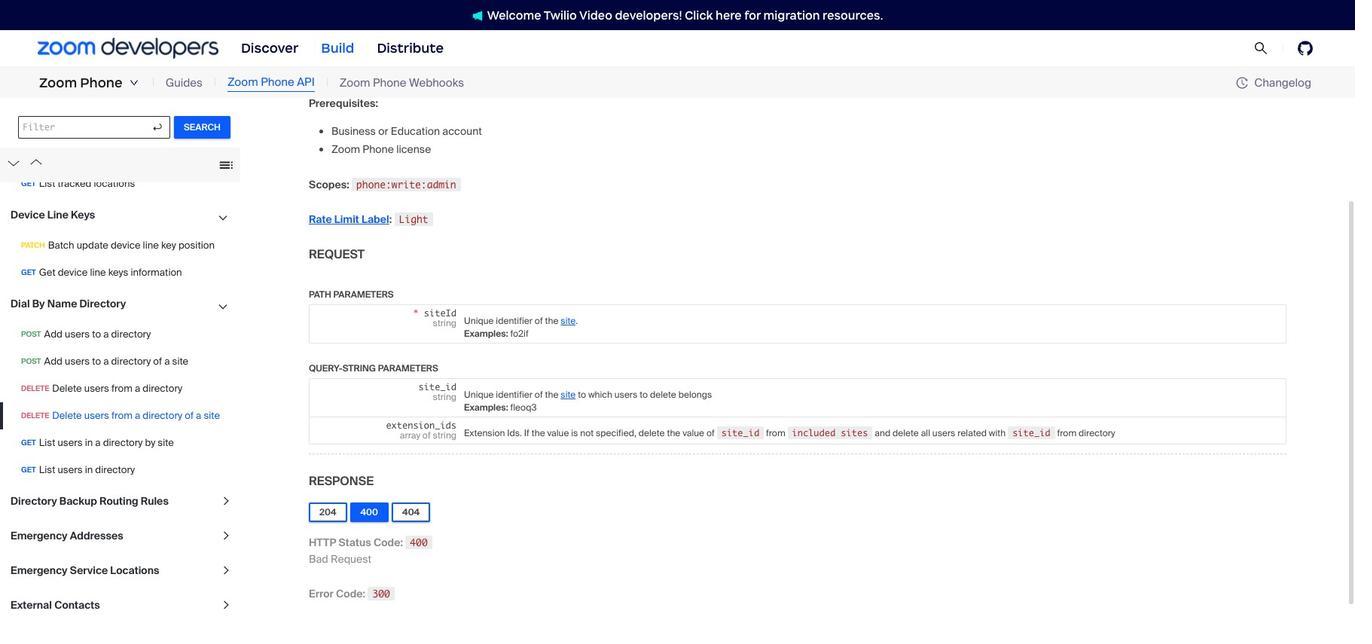 Task type: vqa. For each thing, say whether or not it's contained in the screenshot.
items
no



Task type: describe. For each thing, give the bounding box(es) containing it.
history image
[[1237, 77, 1255, 89]]

click
[[685, 8, 713, 22]]

guides link
[[166, 74, 203, 91]]

phone for zoom phone webhooks
[[373, 75, 406, 90]]

query-
[[309, 362, 343, 374]]

zoom phone webhooks
[[340, 75, 464, 90]]

bad
[[309, 552, 328, 566]]

code: inside http status code: 400 bad request
[[374, 535, 403, 549]]

1 vertical spatial parameters
[[378, 362, 438, 374]]

request
[[331, 552, 372, 566]]

history image
[[1237, 77, 1249, 89]]

welcome
[[487, 8, 541, 22]]

search image
[[1254, 41, 1268, 55]]

zoom developer logo image
[[38, 38, 218, 58]]

webhooks
[[409, 75, 464, 90]]

zoom for zoom phone api
[[227, 75, 258, 90]]

http status code: 400 bad request
[[309, 535, 428, 566]]

guides
[[166, 75, 203, 90]]

zoom phone webhooks link
[[340, 74, 464, 91]]

down image
[[129, 78, 138, 87]]

welcome twilio video developers! click here for migration resources.
[[487, 8, 883, 22]]

for
[[745, 8, 761, 22]]

400 inside 400 button
[[361, 506, 378, 518]]

phone for zoom phone
[[80, 75, 123, 91]]

400 button
[[350, 502, 389, 522]]

video
[[579, 8, 612, 22]]

404 button
[[392, 502, 430, 522]]

request
[[309, 246, 365, 262]]

404
[[402, 506, 420, 518]]

changelog
[[1255, 75, 1312, 90]]



Task type: locate. For each thing, give the bounding box(es) containing it.
phone left down image
[[80, 75, 123, 91]]

api
[[297, 75, 315, 90]]

zoom phone api link
[[227, 74, 315, 92]]

400 inside http status code: 400 bad request
[[410, 536, 428, 548]]

query-string parameters
[[309, 362, 438, 374]]

0 horizontal spatial 400
[[361, 506, 378, 518]]

1 horizontal spatial phone
[[261, 75, 294, 90]]

204
[[319, 506, 336, 518]]

code: right error
[[336, 587, 365, 600]]

path parameters
[[309, 288, 394, 300]]

3 zoom from the left
[[340, 75, 370, 90]]

developers!
[[615, 8, 682, 22]]

1 zoom from the left
[[39, 75, 77, 91]]

phone
[[80, 75, 123, 91], [261, 75, 294, 90], [373, 75, 406, 90]]

zoom for zoom phone webhooks
[[340, 75, 370, 90]]

phone left webhooks
[[373, 75, 406, 90]]

changelog link
[[1237, 75, 1312, 90]]

0 vertical spatial parameters
[[333, 288, 394, 300]]

migration
[[764, 8, 820, 22]]

zoom phone
[[39, 75, 123, 91]]

2 horizontal spatial zoom
[[340, 75, 370, 90]]

response
[[309, 473, 374, 489]]

0 horizontal spatial zoom
[[39, 75, 77, 91]]

string
[[343, 362, 376, 374]]

0 horizontal spatial code:
[[336, 587, 365, 600]]

code: right status
[[374, 535, 403, 549]]

phone inside zoom phone api link
[[261, 75, 294, 90]]

400 up status
[[361, 506, 378, 518]]

1 horizontal spatial code:
[[374, 535, 403, 549]]

status
[[339, 535, 371, 549]]

error
[[309, 587, 334, 600]]

2 zoom from the left
[[227, 75, 258, 90]]

parameters right 'string'
[[378, 362, 438, 374]]

phone for zoom phone api
[[261, 75, 294, 90]]

1 phone from the left
[[80, 75, 123, 91]]

search image
[[1254, 41, 1268, 55]]

204 button
[[309, 502, 347, 522]]

zoom for zoom phone
[[39, 75, 77, 91]]

github image
[[1298, 41, 1313, 56]]

http
[[309, 535, 336, 549]]

0 vertical spatial code:
[[374, 535, 403, 549]]

error code: 300
[[309, 587, 390, 600]]

1 horizontal spatial zoom
[[227, 75, 258, 90]]

zoom phone api
[[227, 75, 315, 90]]

parameters
[[333, 288, 394, 300], [378, 362, 438, 374]]

1 vertical spatial 400
[[410, 536, 428, 548]]

300
[[372, 587, 390, 599]]

3 phone from the left
[[373, 75, 406, 90]]

1 vertical spatial code:
[[336, 587, 365, 600]]

zoom
[[39, 75, 77, 91], [227, 75, 258, 90], [340, 75, 370, 90]]

400
[[361, 506, 378, 518], [410, 536, 428, 548]]

phone left api
[[261, 75, 294, 90]]

github image
[[1298, 41, 1313, 56]]

path
[[309, 288, 331, 300]]

phone inside zoom phone webhooks link
[[373, 75, 406, 90]]

parameters right path
[[333, 288, 394, 300]]

resources.
[[823, 8, 883, 22]]

welcome twilio video developers! click here for migration resources. link
[[457, 7, 898, 23]]

twilio
[[544, 8, 577, 22]]

2 horizontal spatial phone
[[373, 75, 406, 90]]

notification image
[[472, 10, 487, 21], [472, 10, 483, 21]]

here
[[716, 8, 742, 22]]

code:
[[374, 535, 403, 549], [336, 587, 365, 600]]

0 horizontal spatial phone
[[80, 75, 123, 91]]

2 phone from the left
[[261, 75, 294, 90]]

1 horizontal spatial 400
[[410, 536, 428, 548]]

0 vertical spatial 400
[[361, 506, 378, 518]]

400 down '404'
[[410, 536, 428, 548]]



